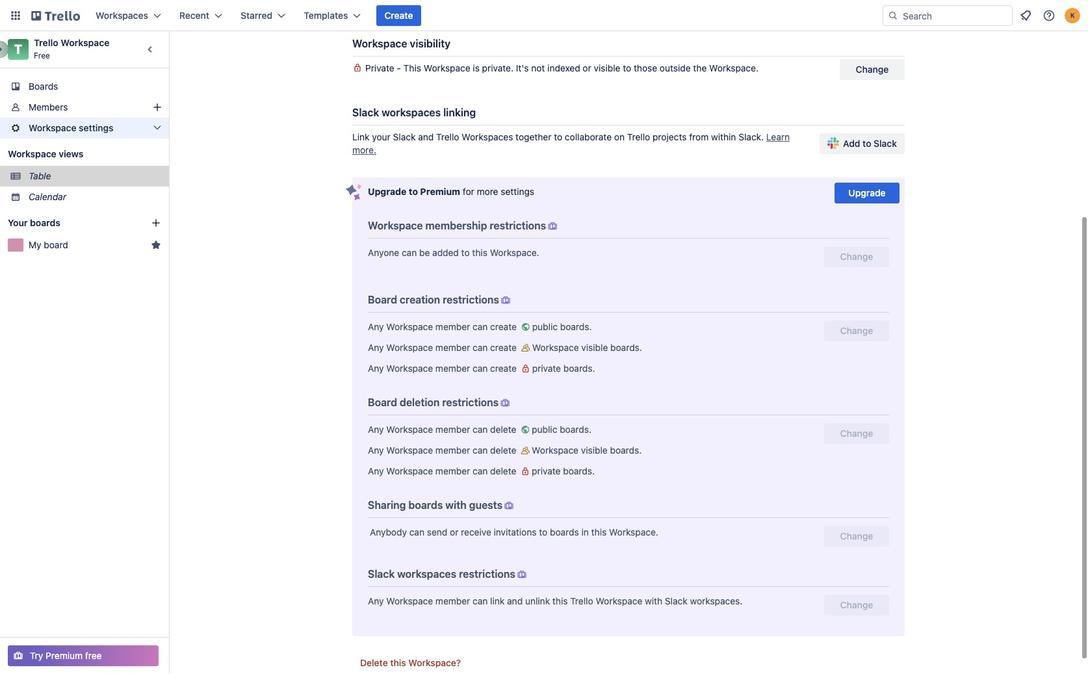 Task type: describe. For each thing, give the bounding box(es) containing it.
1 horizontal spatial with
[[645, 596, 663, 607]]

board creation restrictions
[[368, 294, 499, 306]]

add
[[843, 138, 861, 149]]

create for workspace visible boards.
[[490, 342, 517, 353]]

delete this workspace? button
[[352, 653, 469, 674]]

delete
[[360, 657, 388, 668]]

change link for slack workspaces restrictions
[[825, 595, 890, 616]]

membership
[[426, 220, 487, 232]]

anyone
[[368, 247, 399, 258]]

my board link
[[29, 239, 146, 252]]

try
[[30, 650, 43, 661]]

trello workspace link
[[34, 37, 109, 48]]

slack.
[[739, 131, 764, 142]]

workspace membership restrictions
[[368, 220, 546, 232]]

workspaces.
[[690, 596, 743, 607]]

private for board creation restrictions
[[532, 363, 561, 374]]

3 member from the top
[[436, 363, 470, 374]]

0 vertical spatial sm image
[[546, 220, 559, 233]]

-
[[397, 62, 401, 73]]

to left those
[[623, 62, 632, 73]]

0 horizontal spatial or
[[450, 527, 459, 538]]

6 member from the top
[[436, 466, 470, 477]]

any workspace member can create for workspace visible boards.
[[368, 342, 519, 353]]

projects
[[653, 131, 687, 142]]

to right add
[[863, 138, 872, 149]]

back to home image
[[31, 5, 80, 26]]

5 member from the top
[[436, 445, 470, 456]]

0 vertical spatial or
[[583, 62, 592, 73]]

collaborate
[[565, 131, 612, 142]]

change for board deletion restrictions
[[841, 428, 874, 439]]

upgrade for upgrade
[[849, 187, 886, 198]]

workspace views
[[8, 148, 83, 159]]

kendallparks02 (kendallparks02) image
[[1065, 8, 1081, 23]]

any workspace member can create for public boards.
[[368, 321, 519, 332]]

your boards with 1 items element
[[8, 215, 131, 231]]

table
[[29, 170, 51, 181]]

public for board creation restrictions
[[532, 321, 558, 332]]

anyone can be added to this workspace.
[[368, 247, 539, 258]]

create for private boards.
[[490, 363, 517, 374]]

to left "for"
[[409, 186, 418, 197]]

1 any from the top
[[368, 321, 384, 332]]

workspace?
[[409, 657, 461, 668]]

workspace visible boards. for board deletion restrictions
[[532, 445, 642, 456]]

restrictions for board creation restrictions
[[443, 294, 499, 306]]

0 horizontal spatial with
[[446, 499, 467, 511]]

visible for board creation restrictions
[[582, 342, 608, 353]]

in
[[582, 527, 589, 538]]

templates button
[[296, 5, 369, 26]]

premium inside button
[[46, 650, 83, 661]]

boards for sharing
[[409, 499, 443, 511]]

your
[[8, 217, 28, 228]]

switch to… image
[[9, 9, 22, 22]]

boards
[[29, 81, 58, 92]]

0 vertical spatial and
[[418, 131, 434, 142]]

creation
[[400, 294, 440, 306]]

linking
[[444, 107, 476, 118]]

private for board deletion restrictions
[[532, 466, 561, 477]]

be
[[419, 247, 430, 258]]

workspace visible boards. for board creation restrictions
[[532, 342, 642, 353]]

send
[[427, 527, 448, 538]]

private.
[[482, 62, 514, 73]]

slack right add
[[874, 138, 897, 149]]

1 horizontal spatial settings
[[501, 186, 535, 197]]

workspaces button
[[88, 5, 169, 26]]

public boards. for board deletion restrictions
[[532, 424, 592, 435]]

2 vertical spatial boards
[[550, 527, 579, 538]]

7 any from the top
[[368, 596, 384, 607]]

link
[[490, 596, 505, 607]]

any workspace member can create for private boards.
[[368, 363, 519, 374]]

trello right on
[[627, 131, 650, 142]]

t link
[[8, 39, 29, 60]]

restrictions for workspace membership restrictions
[[490, 220, 546, 232]]

2 vertical spatial workspace.
[[609, 527, 659, 538]]

visibility
[[410, 38, 451, 49]]

link your slack and trello workspaces together to collaborate on trello projects from within slack.
[[352, 131, 764, 142]]

workspace navigation collapse icon image
[[142, 40, 160, 59]]

table link
[[29, 170, 161, 183]]

change button for change
[[825, 246, 890, 267]]

upgrade button
[[835, 183, 900, 204]]

more
[[477, 186, 498, 197]]

trello workspace free
[[34, 37, 109, 60]]

5 any from the top
[[368, 445, 384, 456]]

unlink
[[525, 596, 550, 607]]

create
[[385, 10, 413, 21]]

add to slack link
[[820, 133, 905, 154]]

private - this workspace is private. it's not indexed or visible to those outside the workspace.
[[365, 62, 759, 73]]

this right unlink
[[553, 596, 568, 607]]

free
[[85, 650, 102, 661]]

starred button
[[233, 5, 293, 26]]

the
[[693, 62, 707, 73]]

within
[[711, 131, 736, 142]]

sharing boards with guests
[[368, 499, 503, 511]]

slack workspaces restrictions
[[368, 568, 516, 580]]

more.
[[352, 144, 377, 155]]

0 horizontal spatial workspace.
[[490, 247, 539, 258]]

private boards. for board creation restrictions
[[532, 363, 595, 374]]

calendar link
[[29, 191, 161, 204]]

delete this workspace?
[[360, 657, 461, 668]]

create button
[[377, 5, 421, 26]]

upgrade for upgrade to premium for more settings
[[368, 186, 407, 197]]

anybody
[[370, 527, 407, 538]]

receive
[[461, 527, 492, 538]]

your boards
[[8, 217, 60, 228]]

any workspace member can link and unlink this trello workspace with slack workspaces.
[[368, 596, 743, 607]]

3 any from the top
[[368, 363, 384, 374]]

starred icon image
[[151, 240, 161, 250]]

templates
[[304, 10, 348, 21]]

deletion
[[400, 397, 440, 408]]

slack down "anybody"
[[368, 568, 395, 580]]

try premium free button
[[8, 646, 159, 667]]

guests
[[469, 499, 503, 511]]

board for board creation restrictions
[[368, 294, 397, 306]]



Task type: vqa. For each thing, say whether or not it's contained in the screenshot.
BOARD icon
no



Task type: locate. For each thing, give the bounding box(es) containing it.
2 vertical spatial create
[[490, 363, 517, 374]]

change for board creation restrictions
[[841, 325, 874, 336]]

1 vertical spatial change button
[[825, 246, 890, 267]]

invitations
[[494, 527, 537, 538]]

0 vertical spatial visible
[[594, 62, 621, 73]]

sm image
[[546, 220, 559, 233], [519, 321, 532, 334], [519, 444, 532, 457]]

member
[[436, 321, 470, 332], [436, 342, 470, 353], [436, 363, 470, 374], [436, 424, 470, 435], [436, 445, 470, 456], [436, 466, 470, 477], [436, 596, 470, 607]]

0 vertical spatial create
[[490, 321, 517, 332]]

change link for sharing boards with guests
[[825, 526, 890, 547]]

2 board from the top
[[368, 397, 397, 408]]

board
[[368, 294, 397, 306], [368, 397, 397, 408]]

boards.
[[560, 321, 592, 332], [611, 342, 642, 353], [564, 363, 595, 374], [560, 424, 592, 435], [610, 445, 642, 456], [563, 466, 595, 477]]

2 vertical spatial sm image
[[519, 444, 532, 457]]

this right delete
[[390, 657, 406, 668]]

1 horizontal spatial workspaces
[[462, 131, 513, 142]]

1 vertical spatial with
[[645, 596, 663, 607]]

7 member from the top
[[436, 596, 470, 607]]

1 vertical spatial create
[[490, 342, 517, 353]]

anybody can send or receive invitations to boards in this workspace.
[[370, 527, 659, 538]]

0 horizontal spatial premium
[[46, 650, 83, 661]]

0 horizontal spatial boards
[[30, 217, 60, 228]]

2 create from the top
[[490, 342, 517, 353]]

2 workspace visible boards. from the top
[[532, 445, 642, 456]]

public for board deletion restrictions
[[532, 424, 558, 435]]

this
[[404, 62, 421, 73]]

not
[[531, 62, 545, 73]]

1 private from the top
[[532, 363, 561, 374]]

workspaces up your
[[382, 107, 441, 118]]

this right added
[[472, 247, 488, 258]]

with left "workspaces."
[[645, 596, 663, 607]]

workspace visible boards.
[[532, 342, 642, 353], [532, 445, 642, 456]]

workspaces
[[382, 107, 441, 118], [397, 568, 457, 580]]

private boards. for board deletion restrictions
[[532, 466, 595, 477]]

workspaces for restrictions
[[397, 568, 457, 580]]

upgrade inside button
[[849, 187, 886, 198]]

0 horizontal spatial and
[[418, 131, 434, 142]]

add to slack
[[843, 138, 897, 149]]

search image
[[888, 10, 899, 21]]

0 vertical spatial with
[[446, 499, 467, 511]]

or
[[583, 62, 592, 73], [450, 527, 459, 538]]

slack
[[352, 107, 379, 118], [393, 131, 416, 142], [874, 138, 897, 149], [368, 568, 395, 580], [665, 596, 688, 607]]

slack up link
[[352, 107, 379, 118]]

1 vertical spatial or
[[450, 527, 459, 538]]

premium left "for"
[[420, 186, 460, 197]]

3 any workspace member can create from the top
[[368, 363, 519, 374]]

private
[[365, 62, 395, 73]]

1 create from the top
[[490, 321, 517, 332]]

3 any workspace member can delete from the top
[[368, 466, 519, 477]]

0 vertical spatial public boards.
[[532, 321, 592, 332]]

upgrade to premium for more settings
[[368, 186, 535, 197]]

1 horizontal spatial premium
[[420, 186, 460, 197]]

0 vertical spatial workspaces
[[96, 10, 148, 21]]

2 vertical spatial any workspace member can create
[[368, 363, 519, 374]]

0 vertical spatial any workspace member can delete
[[368, 424, 519, 435]]

board left the creation
[[368, 294, 397, 306]]

members link
[[0, 97, 169, 118]]

from
[[689, 131, 709, 142]]

this inside button
[[390, 657, 406, 668]]

workspace settings button
[[0, 118, 169, 139]]

2 any from the top
[[368, 342, 384, 353]]

0 vertical spatial premium
[[420, 186, 460, 197]]

restrictions right deletion in the left of the page
[[442, 397, 499, 408]]

settings inside dropdown button
[[79, 122, 113, 133]]

0 vertical spatial public
[[532, 321, 558, 332]]

views
[[59, 148, 83, 159]]

1 horizontal spatial boards
[[409, 499, 443, 511]]

0 vertical spatial board
[[368, 294, 397, 306]]

2 delete from the top
[[490, 445, 517, 456]]

0 vertical spatial any workspace member can create
[[368, 321, 519, 332]]

1 vertical spatial premium
[[46, 650, 83, 661]]

settings down members link
[[79, 122, 113, 133]]

my board
[[29, 239, 68, 250]]

visible
[[594, 62, 621, 73], [582, 342, 608, 353], [581, 445, 608, 456]]

boards for your
[[30, 217, 60, 228]]

and
[[418, 131, 434, 142], [507, 596, 523, 607]]

0 vertical spatial private
[[532, 363, 561, 374]]

trello up free
[[34, 37, 58, 48]]

to right "together"
[[554, 131, 563, 142]]

restrictions down more at the left of page
[[490, 220, 546, 232]]

link
[[352, 131, 370, 142]]

restrictions for board deletion restrictions
[[442, 397, 499, 408]]

4 change link from the top
[[825, 595, 890, 616]]

private
[[532, 363, 561, 374], [532, 466, 561, 477]]

recent button
[[172, 5, 230, 26]]

is
[[473, 62, 480, 73]]

0 horizontal spatial settings
[[79, 122, 113, 133]]

change for slack workspaces restrictions
[[841, 600, 874, 611]]

any workspace member can delete for public boards.
[[368, 424, 519, 435]]

2 any workspace member can create from the top
[[368, 342, 519, 353]]

my
[[29, 239, 41, 250]]

workspaces for linking
[[382, 107, 441, 118]]

boards left in
[[550, 527, 579, 538]]

2 public from the top
[[532, 424, 558, 435]]

0 horizontal spatial upgrade
[[368, 186, 407, 197]]

public boards. for board creation restrictions
[[532, 321, 592, 332]]

1 horizontal spatial and
[[507, 596, 523, 607]]

change button down upgrade button
[[825, 246, 890, 267]]

together
[[516, 131, 552, 142]]

and right link
[[507, 596, 523, 607]]

on
[[614, 131, 625, 142]]

3 create from the top
[[490, 363, 517, 374]]

with
[[446, 499, 467, 511], [645, 596, 663, 607]]

primary element
[[0, 0, 1089, 31]]

your
[[372, 131, 391, 142]]

create
[[490, 321, 517, 332], [490, 342, 517, 353], [490, 363, 517, 374]]

2 vertical spatial delete
[[490, 466, 517, 477]]

workspace. right the at the top right
[[710, 62, 759, 73]]

change for sharing boards with guests
[[841, 531, 874, 542]]

1 vertical spatial boards
[[409, 499, 443, 511]]

learn more. link
[[352, 131, 790, 155]]

1 vertical spatial workspaces
[[397, 568, 457, 580]]

sparkle image
[[346, 184, 362, 201]]

4 any from the top
[[368, 424, 384, 435]]

workspace inside the trello workspace free
[[61, 37, 109, 48]]

change
[[856, 64, 889, 75], [841, 251, 874, 262], [841, 325, 874, 336], [841, 428, 874, 439], [841, 531, 874, 542], [841, 600, 874, 611]]

2 private from the top
[[532, 466, 561, 477]]

and down slack workspaces linking
[[418, 131, 434, 142]]

3 delete from the top
[[490, 466, 517, 477]]

add board image
[[151, 218, 161, 228]]

change button
[[840, 59, 905, 80], [825, 246, 890, 267]]

restrictions down anyone can be added to this workspace.
[[443, 294, 499, 306]]

to right 'invitations'
[[539, 527, 548, 538]]

0 vertical spatial change button
[[840, 59, 905, 80]]

sm image for workspace
[[519, 444, 532, 457]]

premium
[[420, 186, 460, 197], [46, 650, 83, 661]]

1 workspace visible boards. from the top
[[532, 342, 642, 353]]

1 member from the top
[[436, 321, 470, 332]]

delete for workspace visible boards.
[[490, 445, 517, 456]]

slack workspaces linking
[[352, 107, 476, 118]]

1 vertical spatial any workspace member can create
[[368, 342, 519, 353]]

can
[[402, 247, 417, 258], [473, 321, 488, 332], [473, 342, 488, 353], [473, 363, 488, 374], [473, 424, 488, 435], [473, 445, 488, 456], [473, 466, 488, 477], [410, 527, 425, 538], [473, 596, 488, 607]]

2 change link from the top
[[825, 423, 890, 444]]

1 vertical spatial public
[[532, 424, 558, 435]]

workspaces down send at bottom left
[[397, 568, 457, 580]]

1 vertical spatial visible
[[582, 342, 608, 353]]

2 vertical spatial any workspace member can delete
[[368, 466, 519, 477]]

workspaces inside popup button
[[96, 10, 148, 21]]

0 vertical spatial boards
[[30, 217, 60, 228]]

public boards.
[[532, 321, 592, 332], [532, 424, 592, 435]]

board for board deletion restrictions
[[368, 397, 397, 408]]

any workspace member can create
[[368, 321, 519, 332], [368, 342, 519, 353], [368, 363, 519, 374]]

restrictions up link
[[459, 568, 516, 580]]

change link for board creation restrictions
[[825, 321, 890, 341]]

1 horizontal spatial upgrade
[[849, 187, 886, 198]]

sharing
[[368, 499, 406, 511]]

board left deletion in the left of the page
[[368, 397, 397, 408]]

1 private boards. from the top
[[532, 363, 595, 374]]

board deletion restrictions
[[368, 397, 499, 408]]

any
[[368, 321, 384, 332], [368, 342, 384, 353], [368, 363, 384, 374], [368, 424, 384, 435], [368, 445, 384, 456], [368, 466, 384, 477], [368, 596, 384, 607]]

to right added
[[461, 247, 470, 258]]

1 vertical spatial any workspace member can delete
[[368, 445, 519, 456]]

sm image
[[499, 294, 512, 307], [519, 341, 532, 354], [519, 362, 532, 375], [499, 397, 512, 410], [519, 423, 532, 436], [519, 465, 532, 478], [503, 499, 516, 512], [516, 568, 529, 581]]

2 private boards. from the top
[[532, 466, 595, 477]]

delete
[[490, 424, 517, 435], [490, 445, 517, 456], [490, 466, 517, 477]]

open information menu image
[[1043, 9, 1056, 22]]

delete for public boards.
[[490, 424, 517, 435]]

premium right try
[[46, 650, 83, 661]]

or right send at bottom left
[[450, 527, 459, 538]]

workspace inside dropdown button
[[29, 122, 76, 133]]

free
[[34, 51, 50, 60]]

1 any workspace member can create from the top
[[368, 321, 519, 332]]

1 vertical spatial private boards.
[[532, 466, 595, 477]]

for
[[463, 186, 475, 197]]

1 horizontal spatial or
[[583, 62, 592, 73]]

1 vertical spatial settings
[[501, 186, 535, 197]]

visible for board deletion restrictions
[[581, 445, 608, 456]]

Search field
[[899, 6, 1012, 25]]

indexed
[[548, 62, 580, 73]]

0 notifications image
[[1018, 8, 1034, 23]]

1 vertical spatial workspace.
[[490, 247, 539, 258]]

1 vertical spatial and
[[507, 596, 523, 607]]

change button down search icon
[[840, 59, 905, 80]]

workspace visibility
[[352, 38, 451, 49]]

workspaces down linking at the top left
[[462, 131, 513, 142]]

0 vertical spatial settings
[[79, 122, 113, 133]]

0 horizontal spatial workspaces
[[96, 10, 148, 21]]

0 vertical spatial workspace.
[[710, 62, 759, 73]]

sm image for public
[[519, 321, 532, 334]]

try premium free
[[30, 650, 102, 661]]

starred
[[241, 10, 273, 21]]

to
[[623, 62, 632, 73], [554, 131, 563, 142], [863, 138, 872, 149], [409, 186, 418, 197], [461, 247, 470, 258], [539, 527, 548, 538]]

learn more.
[[352, 131, 790, 155]]

t
[[14, 42, 22, 57]]

or right indexed
[[583, 62, 592, 73]]

trello right unlink
[[570, 596, 593, 607]]

any workspace member can delete for workspace visible boards.
[[368, 445, 519, 456]]

members
[[29, 101, 68, 112]]

1 board from the top
[[368, 294, 397, 306]]

1 vertical spatial workspace visible boards.
[[532, 445, 642, 456]]

any workspace member can delete
[[368, 424, 519, 435], [368, 445, 519, 456], [368, 466, 519, 477]]

change link for board deletion restrictions
[[825, 423, 890, 444]]

any workspace member can delete for private boards.
[[368, 466, 519, 477]]

1 any workspace member can delete from the top
[[368, 424, 519, 435]]

trello
[[34, 37, 58, 48], [436, 131, 459, 142], [627, 131, 650, 142], [570, 596, 593, 607]]

those
[[634, 62, 658, 73]]

0 vertical spatial workspaces
[[382, 107, 441, 118]]

workspaces up workspace navigation collapse icon
[[96, 10, 148, 21]]

slack left "workspaces."
[[665, 596, 688, 607]]

1 vertical spatial sm image
[[519, 321, 532, 334]]

slack right your
[[393, 131, 416, 142]]

workspace. down "workspace membership restrictions"
[[490, 247, 539, 258]]

change button for add to slack
[[840, 59, 905, 80]]

this right in
[[592, 527, 607, 538]]

0 vertical spatial private boards.
[[532, 363, 595, 374]]

create for public boards.
[[490, 321, 517, 332]]

4 member from the top
[[436, 424, 470, 435]]

6 any from the top
[[368, 466, 384, 477]]

public
[[532, 321, 558, 332], [532, 424, 558, 435]]

workspace
[[61, 37, 109, 48], [352, 38, 407, 49], [424, 62, 471, 73], [29, 122, 76, 133], [8, 148, 56, 159], [368, 220, 423, 232], [386, 321, 433, 332], [386, 342, 433, 353], [532, 342, 579, 353], [386, 363, 433, 374], [386, 424, 433, 435], [386, 445, 433, 456], [532, 445, 579, 456], [386, 466, 433, 477], [386, 596, 433, 607], [596, 596, 643, 607]]

workspace. right in
[[609, 527, 659, 538]]

boards up my board
[[30, 217, 60, 228]]

calendar
[[29, 191, 66, 202]]

0 vertical spatial delete
[[490, 424, 517, 435]]

1 vertical spatial board
[[368, 397, 397, 408]]

boards up send at bottom left
[[409, 499, 443, 511]]

1 vertical spatial workspaces
[[462, 131, 513, 142]]

restrictions for slack workspaces restrictions
[[459, 568, 516, 580]]

upgrade right "sparkle" image
[[368, 186, 407, 197]]

1 vertical spatial private
[[532, 466, 561, 477]]

1 horizontal spatial workspace.
[[609, 527, 659, 538]]

1 change link from the top
[[825, 321, 890, 341]]

2 public boards. from the top
[[532, 424, 592, 435]]

2 horizontal spatial boards
[[550, 527, 579, 538]]

workspace settings
[[29, 122, 113, 133]]

1 public boards. from the top
[[532, 321, 592, 332]]

1 vertical spatial public boards.
[[532, 424, 592, 435]]

settings right more at the left of page
[[501, 186, 535, 197]]

2 any workspace member can delete from the top
[[368, 445, 519, 456]]

trello down linking at the top left
[[436, 131, 459, 142]]

added
[[433, 247, 459, 258]]

recent
[[179, 10, 209, 21]]

2 horizontal spatial workspace.
[[710, 62, 759, 73]]

with left guests
[[446, 499, 467, 511]]

it's
[[516, 62, 529, 73]]

0 vertical spatial workspace visible boards.
[[532, 342, 642, 353]]

trello inside the trello workspace free
[[34, 37, 58, 48]]

3 change link from the top
[[825, 526, 890, 547]]

learn
[[767, 131, 790, 142]]

2 vertical spatial visible
[[581, 445, 608, 456]]

1 vertical spatial delete
[[490, 445, 517, 456]]

boards link
[[0, 76, 169, 97]]

1 public from the top
[[532, 321, 558, 332]]

upgrade down add to slack link
[[849, 187, 886, 198]]

delete for private boards.
[[490, 466, 517, 477]]

outside
[[660, 62, 691, 73]]

2 member from the top
[[436, 342, 470, 353]]

1 delete from the top
[[490, 424, 517, 435]]



